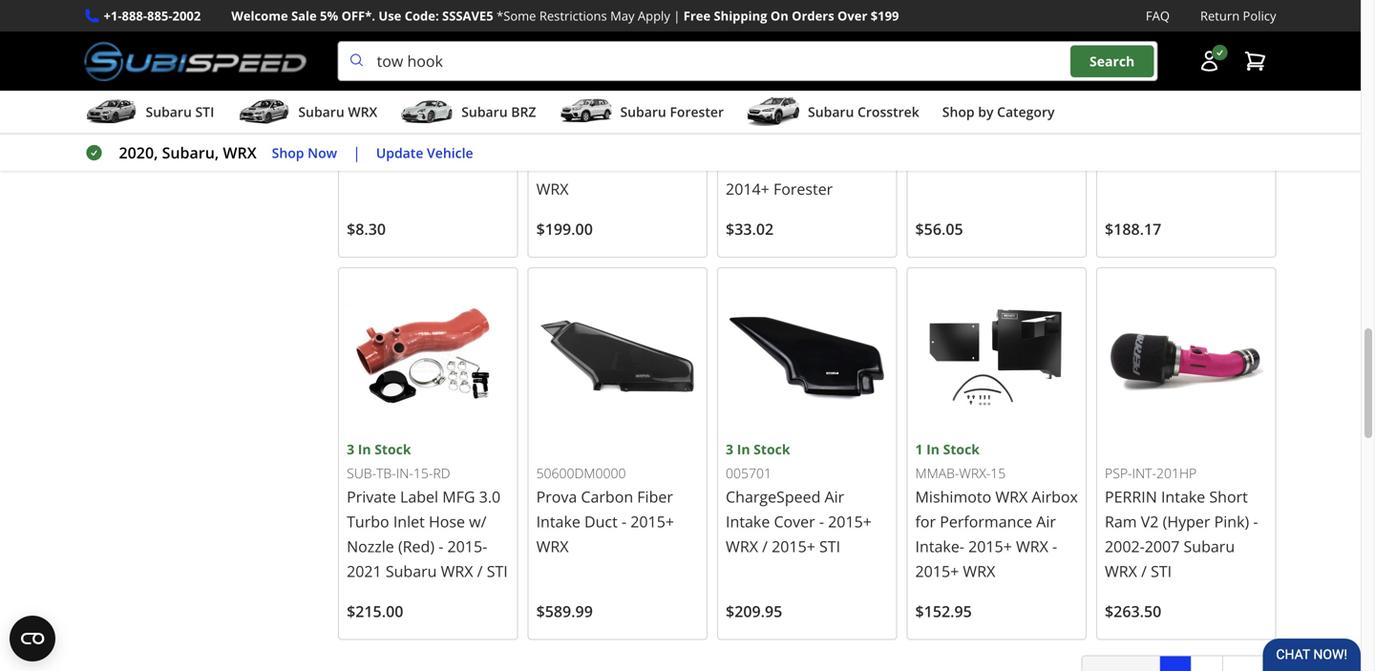 Task type: describe. For each thing, give the bounding box(es) containing it.
air inside hks super hybrid panel air filter - 2015+ wrx / 2015+ sti / 2014+ forester
[[769, 129, 789, 149]]

1
[[915, 440, 923, 458]]

3 for chargespeed
[[726, 440, 734, 458]]

open widget image
[[10, 616, 55, 662]]

fiber
[[637, 487, 673, 507]]

$589.99
[[536, 601, 593, 622]]

sale
[[291, 7, 317, 24]]

forced
[[536, 104, 585, 125]]

3 for tb-
[[347, 440, 354, 458]]

(red)
[[398, 536, 435, 557]]

wrx inside subaru wrx dropdown button
[[348, 103, 377, 121]]

$188.17
[[1105, 219, 1162, 239]]

chargespeed
[[726, 487, 821, 507]]

- inside 3 in stock 005701 chargespeed air intake cover - 2015+ wrx / 2015+ sti
[[819, 511, 824, 532]]

wrx inside 3 in stock sub-tb-in-15-rd private label mfg 3.0 turbo inlet hose w/ nozzle (red) - 2015- 2021 subaru wrx / sti
[[441, 561, 473, 582]]

shop now
[[272, 143, 337, 162]]

shop for shop now
[[272, 143, 304, 162]]

oem
[[402, 104, 436, 125]]

private label mfg 3.0 turbo inlet hose w/ nozzle (red) - 2015-2021 subaru wrx / sti image
[[347, 276, 510, 439]]

subaru oem chargepipe gasket - 15+ wrx - 2015+ wrx image
[[347, 0, 510, 56]]

update
[[376, 143, 423, 162]]

intake inside 3 in stock 005701 chargespeed air intake cover - 2015+ wrx / 2015+ sti
[[726, 511, 770, 532]]

- inside 3 in stock sub-tb-in-15-rd private label mfg 3.0 turbo inlet hose w/ nozzle (red) - 2015- 2021 subaru wrx / sti
[[439, 536, 443, 557]]

nozzle
[[347, 536, 394, 557]]

psp-
[[1105, 464, 1132, 482]]

wrx inside "a'pexi panel air filter - 2015+ wrx / 2015+ sti / 2014+ forester"
[[963, 129, 995, 149]]

in-
[[396, 464, 413, 482]]

sti inside psp-int-201hp perrin intake short ram v2 (hyper pink) - 2002-2007 subaru wrx / sti
[[1151, 561, 1172, 582]]

use
[[379, 7, 401, 24]]

3.0
[[479, 487, 501, 507]]

air inside 3 in stock 005701 chargespeed air intake cover - 2015+ wrx / 2015+ sti
[[825, 487, 844, 507]]

- left the vehicle
[[413, 154, 418, 174]]

- inside psp-int-201hp perrin intake short ram v2 (hyper pink) - 2002-2007 subaru wrx / sti
[[1253, 511, 1258, 532]]

stock for sti
[[1133, 58, 1169, 76]]

70017-
[[726, 82, 768, 100]]

psp-int-201hp perrin intake short ram v2 (hyper pink) - 2002-2007 subaru wrx / sti
[[1105, 464, 1258, 582]]

201hp
[[1157, 464, 1197, 482]]

over
[[838, 7, 868, 24]]

cover
[[774, 511, 815, 532]]

(hyper
[[1163, 511, 1210, 532]]

forced performance silicone inlet pipe kit - 2015-2021 subaru wrx image
[[536, 0, 699, 56]]

a'pexi panel air filter - 2015+ wrx / 2015+ sti / 2014+ forester image
[[915, 0, 1078, 56]]

welcome
[[231, 7, 288, 24]]

$209.95
[[726, 601, 782, 622]]

/ down a'pexi
[[915, 154, 921, 174]]

mishimoto wrx airbox for performance air intake- 2015+ wrx - 2015+ wrx image
[[915, 276, 1078, 439]]

70017-af101
[[726, 82, 806, 100]]

*some restrictions may apply | free shipping on orders over $199
[[497, 7, 899, 24]]

subaru wrx
[[298, 103, 377, 121]]

v2
[[1141, 511, 1159, 532]]

sti inside hks super hybrid panel air filter - 2015+ wrx / 2015+ sti / 2014+ forester
[[819, 154, 840, 174]]

/ inside 3 in stock sub-tb-in-15-rd private label mfg 3.0 turbo inlet hose w/ nozzle (red) - 2015- 2021 subaru wrx / sti
[[477, 561, 483, 582]]

stock for tb-
[[375, 440, 411, 458]]

mmab-
[[915, 464, 959, 482]]

restrictions
[[539, 7, 607, 24]]

subaru inside 17 in stock 14497aa030 subaru oem chargepipe gasket - 15+ wrx - 2015+ wrx
[[347, 104, 398, 125]]

filter inside 2 in stock st1654621010 sti jdm panel air filter - 2015+ wrx / 2015+ sti / 2014+ forester
[[1230, 104, 1266, 125]]

perrin
[[1105, 487, 1157, 507]]

2002-
[[1105, 536, 1145, 557]]

- down "subaru brz"
[[485, 129, 490, 149]]

sti inside 3 in stock sub-tb-in-15-rd private label mfg 3.0 turbo inlet hose w/ nozzle (red) - 2015- 2021 subaru wrx / sti
[[487, 561, 508, 582]]

- inside 1 in stock mmab-wrx-15 mishimoto wrx airbox for performance air intake- 2015+ wrx - 2015+ wrx
[[1052, 536, 1057, 557]]

crosstrek
[[858, 103, 919, 121]]

15-
[[413, 464, 433, 482]]

$152.95
[[915, 601, 972, 622]]

in for sti
[[1116, 58, 1129, 76]]

shop now link
[[272, 142, 337, 164]]

2015+ down super
[[772, 154, 815, 174]]

hybrid
[[805, 104, 852, 125]]

stock for wrx-
[[943, 440, 980, 458]]

17
[[347, 58, 362, 76]]

subaru inside "dropdown button"
[[146, 103, 192, 121]]

subaru inside forced performance silicone inlet pipe kit - 2015-2021 subaru wrx
[[615, 154, 666, 174]]

panel inside 2 in stock st1654621010 sti jdm panel air filter - 2015+ wrx / 2015+ sti / 2014+ forester
[[1163, 104, 1202, 125]]

return policy
[[1200, 7, 1276, 24]]

filter inside hks super hybrid panel air filter - 2015+ wrx / 2015+ sti / 2014+ forester
[[793, 129, 829, 149]]

prova carbon fiber intake duct - 2015+ wrx image
[[536, 276, 699, 439]]

/ down button image
[[1198, 129, 1203, 149]]

/ inside 3 in stock 005701 chargespeed air intake cover - 2015+ wrx / 2015+ sti
[[762, 536, 768, 557]]

2014+ inside 2 in stock st1654621010 sti jdm panel air filter - 2015+ wrx / 2015+ sti / 2014+ forester
[[1140, 154, 1183, 174]]

subaru sti button
[[85, 95, 214, 133]]

air inside "a'pexi panel air filter - 2015+ wrx / 2015+ sti / 2014+ forester"
[[1006, 104, 1026, 125]]

inlet inside 3 in stock sub-tb-in-15-rd private label mfg 3.0 turbo inlet hose w/ nozzle (red) - 2015- 2021 subaru wrx / sti
[[393, 511, 425, 532]]

sssave5
[[442, 7, 493, 24]]

a'pexi panel air filter - 2015+ wrx / 2015+ sti / 2014+ forester
[[915, 104, 1078, 174]]

int-
[[1132, 464, 1157, 482]]

a'pexi
[[915, 104, 959, 125]]

2014+ inside "a'pexi panel air filter - 2015+ wrx / 2015+ sti / 2014+ forester"
[[925, 154, 969, 174]]

2015- inside 3 in stock sub-tb-in-15-rd private label mfg 3.0 turbo inlet hose w/ nozzle (red) - 2015- 2021 subaru wrx / sti
[[447, 536, 487, 557]]

in for wrx-
[[927, 440, 940, 458]]

sub-
[[347, 464, 376, 482]]

a subaru wrx thumbnail image image
[[237, 98, 291, 126]]

carbon
[[581, 487, 633, 507]]

forester inside "a'pexi panel air filter - 2015+ wrx / 2015+ sti / 2014+ forester"
[[973, 154, 1032, 174]]

f101
[[943, 82, 972, 100]]

on
[[771, 7, 789, 24]]

a subaru crosstrek thumbnail image image
[[747, 98, 800, 126]]

17 in stock 14497aa030 subaru oem chargepipe gasket - 15+ wrx - 2015+ wrx
[[347, 58, 502, 174]]

+1-888-885-2002 link
[[104, 6, 201, 26]]

3 in stock sub-tb-in-15-rd private label mfg 3.0 turbo inlet hose w/ nozzle (red) - 2015- 2021 subaru wrx / sti
[[347, 440, 508, 582]]

ram
[[1105, 511, 1137, 532]]

subaru wrx button
[[237, 95, 377, 133]]

/ down subaru crosstrek dropdown button
[[844, 154, 850, 174]]

now
[[308, 143, 337, 162]]

$263.50
[[1105, 601, 1162, 622]]

$199
[[871, 7, 899, 24]]

search input field
[[338, 41, 1158, 81]]

forester inside dropdown button
[[670, 103, 724, 121]]

may
[[610, 7, 635, 24]]

2020, subaru, wrx
[[119, 142, 257, 163]]

subaru crosstrek button
[[747, 95, 919, 133]]

885-
[[147, 7, 172, 24]]

policy
[[1243, 7, 1276, 24]]

duct
[[584, 511, 618, 532]]

off*.
[[341, 7, 375, 24]]

shop for shop by category
[[942, 103, 975, 121]]

mfg
[[442, 487, 475, 507]]

2021 inside 3 in stock sub-tb-in-15-rd private label mfg 3.0 turbo inlet hose w/ nozzle (red) - 2015- 2021 subaru wrx / sti
[[347, 561, 382, 582]]

2015+ down cover
[[772, 536, 815, 557]]

free
[[684, 7, 711, 24]]

category
[[997, 103, 1055, 121]]

a subaru sti thumbnail image image
[[85, 98, 138, 126]]

a subaru brz thumbnail image image
[[400, 98, 454, 126]]

2015+ down a'pexi
[[915, 129, 959, 149]]

sti inside "a'pexi panel air filter - 2015+ wrx / 2015+ sti / 2014+ forester"
[[1057, 129, 1078, 149]]

return policy link
[[1200, 6, 1276, 26]]

intake for v2
[[1161, 487, 1205, 507]]

pink)
[[1214, 511, 1249, 532]]

subaru brz
[[462, 103, 536, 121]]

wrx inside 2 in stock st1654621010 sti jdm panel air filter - 2015+ wrx / 2015+ sti / 2014+ forester
[[1162, 129, 1194, 149]]



Task type: locate. For each thing, give the bounding box(es) containing it.
in for subaru
[[366, 58, 379, 76]]

hose
[[429, 511, 465, 532]]

jdm
[[1130, 104, 1159, 125]]

1 vertical spatial 2015-
[[447, 536, 487, 557]]

2 3 from the left
[[726, 440, 734, 458]]

subaru forester
[[620, 103, 724, 121]]

wrx down chargespeed
[[726, 536, 758, 557]]

subaru inside 3 in stock sub-tb-in-15-rd private label mfg 3.0 turbo inlet hose w/ nozzle (red) - 2015- 2021 subaru wrx / sti
[[386, 561, 437, 582]]

- right (red)
[[439, 536, 443, 557]]

stock up 005701
[[754, 440, 790, 458]]

-
[[1070, 104, 1075, 125], [485, 129, 490, 149], [833, 129, 838, 149], [688, 129, 693, 149], [1105, 129, 1110, 149], [413, 154, 418, 174], [819, 511, 824, 532], [622, 511, 627, 532], [1253, 511, 1258, 532], [439, 536, 443, 557], [1052, 536, 1057, 557]]

wrx inside hks super hybrid panel air filter - 2015+ wrx / 2015+ sti / 2014+ forester
[[726, 154, 758, 174]]

performance up pipe
[[589, 104, 681, 125]]

wrx-
[[959, 464, 991, 482]]

$8.30
[[347, 219, 386, 239]]

2014+ down a'pexi
[[925, 154, 969, 174]]

perrin intake short ram v2 (hyper pink) - 2002-2007 subaru wrx / sti image
[[1105, 276, 1268, 439]]

0 horizontal spatial filter
[[793, 129, 829, 149]]

3 up sub-
[[347, 440, 354, 458]]

update vehicle
[[376, 143, 473, 162]]

sti left jdm
[[1105, 104, 1126, 125]]

search
[[1090, 52, 1135, 70]]

stock up 14497aa030
[[382, 58, 419, 76]]

panel down f101
[[963, 104, 1002, 125]]

stock inside 17 in stock 14497aa030 subaru oem chargepipe gasket - 15+ wrx - 2015+ wrx
[[382, 58, 419, 76]]

stock up st1654621010
[[1133, 58, 1169, 76]]

st1654621010
[[1105, 82, 1196, 100]]

0 horizontal spatial performance
[[589, 104, 681, 125]]

update vehicle button
[[376, 142, 473, 164]]

stock for chargespeed
[[754, 440, 790, 458]]

2015- down w/
[[447, 536, 487, 557]]

forester
[[670, 103, 724, 121], [973, 154, 1032, 174], [1187, 154, 1247, 174], [774, 179, 833, 199]]

0 vertical spatial |
[[673, 7, 680, 24]]

hks super hybrid panel air filter - 2015+ wrx / 2015+ sti / 2014+ forester
[[726, 104, 885, 199]]

2 horizontal spatial filter
[[1230, 104, 1266, 125]]

wrx inside forced performance silicone inlet pipe kit - 2015-2021 subaru wrx
[[536, 179, 569, 199]]

1 horizontal spatial 3
[[726, 440, 734, 458]]

503-f101
[[915, 82, 972, 100]]

shop by category
[[942, 103, 1055, 121]]

3 up 005701
[[726, 440, 734, 458]]

2015+ right intake-
[[968, 536, 1012, 557]]

/ down 2007 at the bottom of the page
[[1141, 561, 1147, 582]]

chargepipe
[[347, 129, 429, 149]]

2015+ down intake-
[[915, 561, 959, 582]]

5%
[[320, 7, 338, 24]]

air down button image
[[1206, 104, 1226, 125]]

inlet
[[595, 129, 626, 149], [393, 511, 425, 532]]

wrx down chargepipe
[[377, 154, 409, 174]]

wrx down intake-
[[963, 561, 995, 582]]

in right "17"
[[366, 58, 379, 76]]

sti right "shop by category" dropdown button
[[1057, 129, 1078, 149]]

air down super
[[769, 129, 789, 149]]

- inside "a'pexi panel air filter - 2015+ wrx / 2015+ sti / 2014+ forester"
[[1070, 104, 1075, 125]]

wrx down 2002-
[[1105, 561, 1137, 582]]

orders
[[792, 7, 834, 24]]

1 vertical spatial inlet
[[393, 511, 425, 532]]

005701
[[726, 464, 772, 482]]

1 vertical spatial |
[[352, 142, 361, 163]]

performance
[[589, 104, 681, 125], [940, 511, 1032, 532]]

faq link
[[1146, 6, 1170, 26]]

sti down chargespeed
[[819, 536, 840, 557]]

8005070a
[[536, 82, 598, 100]]

2014+ up $33.02
[[726, 179, 770, 199]]

2 horizontal spatial 2014+
[[1140, 154, 1183, 174]]

air right by
[[1006, 104, 1026, 125]]

wrx down by
[[963, 129, 995, 149]]

2015+ inside the 50600dm0000 prova carbon fiber intake duct - 2015+ wrx
[[631, 511, 674, 532]]

panel inside "a'pexi panel air filter - 2015+ wrx / 2015+ sti / 2014+ forester"
[[963, 104, 1002, 125]]

forester inside hks super hybrid panel air filter - 2015+ wrx / 2015+ sti / 2014+ forester
[[774, 179, 833, 199]]

wrx down 15
[[995, 487, 1028, 507]]

air down airbox
[[1036, 511, 1056, 532]]

2015+ down fiber
[[631, 511, 674, 532]]

stock inside 3 in stock sub-tb-in-15-rd private label mfg 3.0 turbo inlet hose w/ nozzle (red) - 2015- 2021 subaru wrx / sti
[[375, 440, 411, 458]]

1 horizontal spatial shop
[[942, 103, 975, 121]]

- down airbox
[[1052, 536, 1057, 557]]

1 in stock mmab-wrx-15 mishimoto wrx airbox for performance air intake- 2015+ wrx - 2015+ wrx
[[915, 440, 1078, 582]]

2015+ down "gasket"
[[422, 154, 466, 174]]

1 vertical spatial 2021
[[347, 561, 382, 582]]

2021
[[576, 154, 611, 174], [347, 561, 382, 582]]

subaru inside psp-int-201hp perrin intake short ram v2 (hyper pink) - 2002-2007 subaru wrx / sti
[[1184, 536, 1235, 557]]

forced performance silicone inlet pipe kit - 2015-2021 subaru wrx
[[536, 104, 693, 199]]

prova
[[536, 487, 577, 507]]

intake
[[1161, 487, 1205, 507], [726, 511, 770, 532], [536, 511, 580, 532]]

in for tb-
[[358, 440, 371, 458]]

2 horizontal spatial intake
[[1161, 487, 1205, 507]]

1 horizontal spatial |
[[673, 7, 680, 24]]

wrx
[[348, 103, 377, 121], [963, 129, 995, 149], [1162, 129, 1194, 149], [223, 142, 257, 163], [377, 154, 409, 174], [470, 154, 502, 174], [726, 154, 758, 174], [536, 179, 569, 199], [995, 487, 1028, 507], [726, 536, 758, 557], [536, 536, 569, 557], [1016, 536, 1049, 557], [441, 561, 473, 582], [963, 561, 995, 582], [1105, 561, 1137, 582]]

intake inside the 50600dm0000 prova carbon fiber intake duct - 2015+ wrx
[[536, 511, 580, 532]]

0 horizontal spatial 2015-
[[447, 536, 487, 557]]

in inside 2 in stock st1654621010 sti jdm panel air filter - 2015+ wrx / 2015+ sti / 2014+ forester
[[1116, 58, 1129, 76]]

0 horizontal spatial 2021
[[347, 561, 382, 582]]

in up 005701
[[737, 440, 750, 458]]

hks
[[726, 104, 755, 125]]

2014+ inside hks super hybrid panel air filter - 2015+ wrx / 2015+ sti / 2014+ forester
[[726, 179, 770, 199]]

intake down 201hp
[[1161, 487, 1205, 507]]

/ down shop by category
[[999, 129, 1005, 149]]

panel right jdm
[[1163, 104, 1202, 125]]

14497aa030
[[347, 82, 424, 100]]

2
[[1105, 58, 1113, 76]]

/ down jdm
[[1130, 154, 1136, 174]]

1 3 from the left
[[347, 440, 354, 458]]

by
[[978, 103, 994, 121]]

return
[[1200, 7, 1240, 24]]

2015+ down jdm
[[1114, 129, 1158, 149]]

2 horizontal spatial panel
[[1163, 104, 1202, 125]]

wrx down hks
[[726, 154, 758, 174]]

- right pink) on the bottom of page
[[1253, 511, 1258, 532]]

- right the kit at the left of page
[[688, 129, 693, 149]]

shop down f101
[[942, 103, 975, 121]]

stock inside 2 in stock st1654621010 sti jdm panel air filter - 2015+ wrx / 2015+ sti / 2014+ forester
[[1133, 58, 1169, 76]]

3 in stock 005701 chargespeed air intake cover - 2015+ wrx / 2015+ sti
[[726, 440, 872, 557]]

shop inside dropdown button
[[942, 103, 975, 121]]

brz
[[511, 103, 536, 121]]

wrx down hose at the left
[[441, 561, 473, 582]]

intake inside psp-int-201hp perrin intake short ram v2 (hyper pink) - 2002-2007 subaru wrx / sti
[[1161, 487, 1205, 507]]

subaru sti
[[146, 103, 214, 121]]

code:
[[405, 7, 439, 24]]

air inside 2 in stock st1654621010 sti jdm panel air filter - 2015+ wrx / 2015+ sti / 2014+ forester
[[1206, 104, 1226, 125]]

sti up subaru,
[[195, 103, 214, 121]]

- right category
[[1070, 104, 1075, 125]]

performance inside 1 in stock mmab-wrx-15 mishimoto wrx airbox for performance air intake- 2015+ wrx - 2015+ wrx
[[940, 511, 1032, 532]]

2021 down silicone
[[576, 154, 611, 174]]

subaru inside dropdown button
[[462, 103, 508, 121]]

2002
[[172, 7, 201, 24]]

1 horizontal spatial 2014+
[[925, 154, 969, 174]]

- inside forced performance silicone inlet pipe kit - 2015-2021 subaru wrx
[[688, 129, 693, 149]]

label
[[400, 487, 438, 507]]

sti down 2007 at the bottom of the page
[[1151, 561, 1172, 582]]

performance inside forced performance silicone inlet pipe kit - 2015-2021 subaru wrx
[[589, 104, 681, 125]]

1 horizontal spatial panel
[[963, 104, 1002, 125]]

wrx down 14497aa030
[[348, 103, 377, 121]]

forester inside 2 in stock st1654621010 sti jdm panel air filter - 2015+ wrx / 2015+ sti / 2014+ forester
[[1187, 154, 1247, 174]]

sti down hybrid at right
[[819, 154, 840, 174]]

a subaru forester thumbnail image image
[[559, 98, 613, 126]]

- down hybrid at right
[[833, 129, 838, 149]]

in inside 1 in stock mmab-wrx-15 mishimoto wrx airbox for performance air intake- 2015+ wrx - 2015+ wrx
[[927, 440, 940, 458]]

2021 inside forced performance silicone inlet pipe kit - 2015-2021 subaru wrx
[[576, 154, 611, 174]]

in for chargespeed
[[737, 440, 750, 458]]

$199.00
[[536, 219, 593, 239]]

1 vertical spatial performance
[[940, 511, 1032, 532]]

/ down w/
[[477, 561, 483, 582]]

subaru brz button
[[400, 95, 536, 133]]

for
[[915, 511, 936, 532]]

panel down hks
[[726, 129, 765, 149]]

888-
[[122, 7, 147, 24]]

stock up the wrx-
[[943, 440, 980, 458]]

3 inside 3 in stock 005701 chargespeed air intake cover - 2015+ wrx / 2015+ sti
[[726, 440, 734, 458]]

- inside 2 in stock st1654621010 sti jdm panel air filter - 2015+ wrx / 2015+ sti / 2014+ forester
[[1105, 129, 1110, 149]]

apply
[[638, 7, 670, 24]]

wrx down "gasket"
[[470, 154, 502, 174]]

| right now
[[352, 142, 361, 163]]

/ inside psp-int-201hp perrin intake short ram v2 (hyper pink) - 2002-2007 subaru wrx / sti
[[1141, 561, 1147, 582]]

wrx down prova
[[536, 536, 569, 557]]

1 horizontal spatial intake
[[726, 511, 770, 532]]

stock inside 3 in stock 005701 chargespeed air intake cover - 2015+ wrx / 2015+ sti
[[754, 440, 790, 458]]

wrx down st1654621010
[[1162, 129, 1194, 149]]

inlet up (red)
[[393, 511, 425, 532]]

0 horizontal spatial intake
[[536, 511, 580, 532]]

3 inside 3 in stock sub-tb-in-15-rd private label mfg 3.0 turbo inlet hose w/ nozzle (red) - 2015- 2021 subaru wrx / sti
[[347, 440, 354, 458]]

/ down chargespeed
[[762, 536, 768, 557]]

0 horizontal spatial 3
[[347, 440, 354, 458]]

503-
[[915, 82, 943, 100]]

0 vertical spatial performance
[[589, 104, 681, 125]]

intake down chargespeed
[[726, 511, 770, 532]]

intake for 2015+
[[536, 511, 580, 532]]

sti down 3.0
[[487, 561, 508, 582]]

2015- down silicone
[[536, 154, 576, 174]]

2015+ down button image
[[1207, 129, 1251, 149]]

tb-
[[376, 464, 396, 482]]

button image
[[1198, 50, 1221, 73]]

in inside 17 in stock 14497aa030 subaru oem chargepipe gasket - 15+ wrx - 2015+ wrx
[[366, 58, 379, 76]]

wrx inside psp-int-201hp perrin intake short ram v2 (hyper pink) - 2002-2007 subaru wrx / sti
[[1105, 561, 1137, 582]]

$215.00
[[347, 601, 403, 622]]

subaru forester button
[[559, 95, 724, 133]]

1 horizontal spatial 2015-
[[536, 154, 576, 174]]

- inside hks super hybrid panel air filter - 2015+ wrx / 2015+ sti / 2014+ forester
[[833, 129, 838, 149]]

stock for subaru
[[382, 58, 419, 76]]

0 horizontal spatial inlet
[[393, 511, 425, 532]]

inlet left pipe
[[595, 129, 626, 149]]

2015+ down subaru crosstrek
[[842, 129, 885, 149]]

50600dm0000
[[536, 464, 626, 482]]

wrx down airbox
[[1016, 536, 1049, 557]]

hks super hybrid panel air filter - 2015+ wrx / 2015+ sti / 2014+ forester image
[[726, 0, 889, 56]]

pipe
[[630, 129, 661, 149]]

+1-
[[104, 7, 122, 24]]

in inside 3 in stock 005701 chargespeed air intake cover - 2015+ wrx / 2015+ sti
[[737, 440, 750, 458]]

1 horizontal spatial 2021
[[576, 154, 611, 174]]

air inside 1 in stock mmab-wrx-15 mishimoto wrx airbox for performance air intake- 2015+ wrx - 2015+ wrx
[[1036, 511, 1056, 532]]

faq
[[1146, 7, 1170, 24]]

vehicle
[[427, 143, 473, 162]]

0 horizontal spatial shop
[[272, 143, 304, 162]]

wrx down a subaru wrx thumbnail image
[[223, 142, 257, 163]]

$56.05
[[915, 219, 963, 239]]

sti
[[195, 103, 214, 121], [1105, 104, 1126, 125], [1057, 129, 1078, 149], [819, 154, 840, 174], [1105, 154, 1126, 174], [819, 536, 840, 557], [487, 561, 508, 582], [1151, 561, 1172, 582]]

in right 1
[[927, 440, 940, 458]]

af101
[[768, 82, 806, 100]]

0 vertical spatial 2015-
[[536, 154, 576, 174]]

air right chargespeed
[[825, 487, 844, 507]]

0 vertical spatial 2021
[[576, 154, 611, 174]]

shop left now
[[272, 143, 304, 162]]

performance down mishimoto
[[940, 511, 1032, 532]]

wrx inside 3 in stock 005701 chargespeed air intake cover - 2015+ wrx / 2015+ sti
[[726, 536, 758, 557]]

0 horizontal spatial 2014+
[[726, 179, 770, 199]]

1 horizontal spatial filter
[[1030, 104, 1066, 125]]

15+
[[347, 154, 373, 174]]

2021 down nozzle
[[347, 561, 382, 582]]

- right duct
[[622, 511, 627, 532]]

in inside 3 in stock sub-tb-in-15-rd private label mfg 3.0 turbo inlet hose w/ nozzle (red) - 2015- 2021 subaru wrx / sti
[[358, 440, 371, 458]]

1 horizontal spatial inlet
[[595, 129, 626, 149]]

short
[[1209, 487, 1248, 507]]

silicone
[[536, 129, 591, 149]]

search button
[[1071, 45, 1154, 77]]

stock inside 1 in stock mmab-wrx-15 mishimoto wrx airbox for performance air intake- 2015+ wrx - 2015+ wrx
[[943, 440, 980, 458]]

in up sub-
[[358, 440, 371, 458]]

| left free
[[673, 7, 680, 24]]

0 vertical spatial shop
[[942, 103, 975, 121]]

inlet inside forced performance silicone inlet pipe kit - 2015-2021 subaru wrx
[[595, 129, 626, 149]]

- inside the 50600dm0000 prova carbon fiber intake duct - 2015+ wrx
[[622, 511, 627, 532]]

shipping
[[714, 7, 767, 24]]

shop by category button
[[942, 95, 1055, 133]]

0 vertical spatial inlet
[[595, 129, 626, 149]]

in right 2
[[1116, 58, 1129, 76]]

sti inside subaru sti "dropdown button"
[[195, 103, 214, 121]]

2015+ down category
[[1009, 129, 1053, 149]]

1 vertical spatial shop
[[272, 143, 304, 162]]

sti jdm panel air filter - 2015+ wrx / 2015+ sti / 2014+ forester image
[[1105, 0, 1268, 56]]

w/
[[469, 511, 487, 532]]

chargespeed air intake cover - 2015+ wrx / 2015+ sti image
[[726, 276, 889, 439]]

panel inside hks super hybrid panel air filter - 2015+ wrx / 2015+ sti / 2014+ forester
[[726, 129, 765, 149]]

intake down prova
[[536, 511, 580, 532]]

0 horizontal spatial |
[[352, 142, 361, 163]]

- right cover
[[819, 511, 824, 532]]

rd
[[433, 464, 450, 482]]

private
[[347, 487, 396, 507]]

wrx inside the 50600dm0000 prova carbon fiber intake duct - 2015+ wrx
[[536, 536, 569, 557]]

2014+ down jdm
[[1140, 154, 1183, 174]]

filter inside "a'pexi panel air filter - 2015+ wrx / 2015+ sti / 2014+ forester"
[[1030, 104, 1066, 125]]

2015- inside forced performance silicone inlet pipe kit - 2015-2021 subaru wrx
[[536, 154, 576, 174]]

2015+ right cover
[[828, 511, 872, 532]]

/ down super
[[762, 154, 768, 174]]

1 horizontal spatial performance
[[940, 511, 1032, 532]]

filter
[[1030, 104, 1066, 125], [1230, 104, 1266, 125], [793, 129, 829, 149]]

welcome sale 5% off*. use code: sssave5
[[231, 7, 493, 24]]

+1-888-885-2002
[[104, 7, 201, 24]]

2015+ inside 17 in stock 14497aa030 subaru oem chargepipe gasket - 15+ wrx - 2015+ wrx
[[422, 154, 466, 174]]

- down st1654621010
[[1105, 129, 1110, 149]]

wrx up '$199.00'
[[536, 179, 569, 199]]

sti inside 3 in stock 005701 chargespeed air intake cover - 2015+ wrx / 2015+ sti
[[819, 536, 840, 557]]

sti up $188.17
[[1105, 154, 1126, 174]]

subispeed logo image
[[85, 41, 307, 81]]

0 horizontal spatial panel
[[726, 129, 765, 149]]

stock up tb-
[[375, 440, 411, 458]]

2020,
[[119, 142, 158, 163]]



Task type: vqa. For each thing, say whether or not it's contained in the screenshot.
Orders
yes



